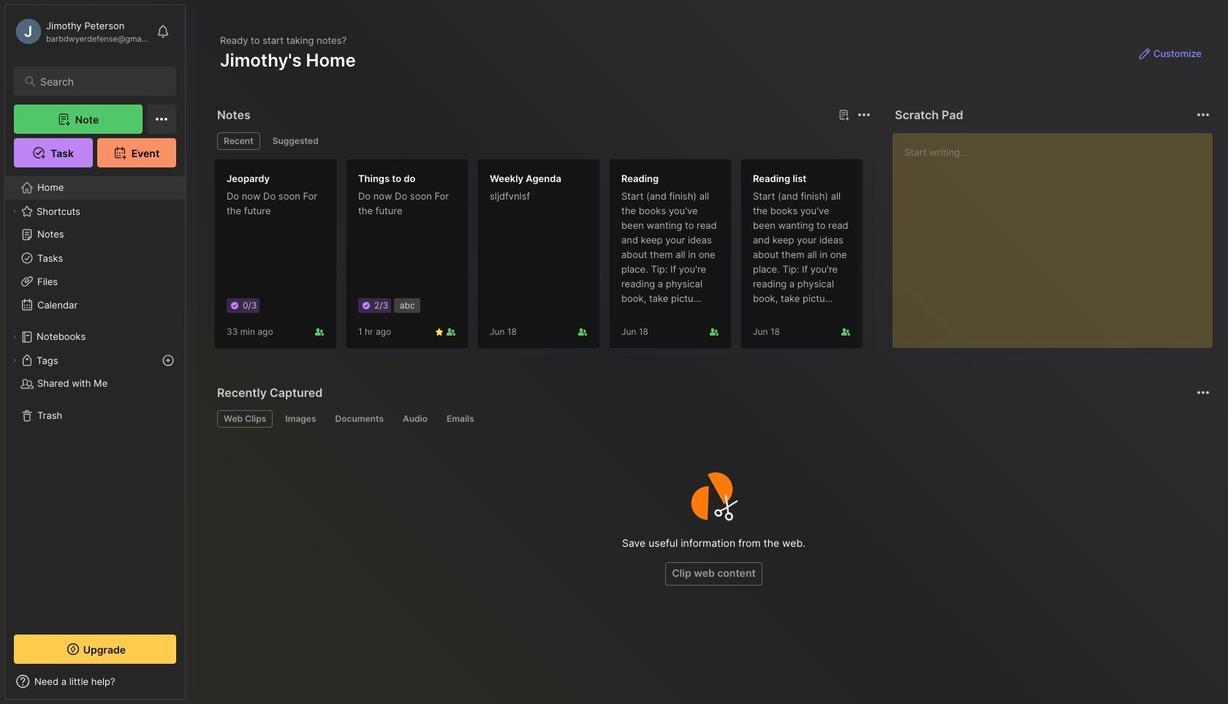 Task type: describe. For each thing, give the bounding box(es) containing it.
main element
[[0, 0, 190, 704]]

0 vertical spatial more actions image
[[856, 106, 873, 124]]

click to collapse image
[[185, 677, 196, 695]]

WHAT'S NEW field
[[5, 670, 185, 693]]

2 tab list from the top
[[217, 410, 1208, 428]]

expand tags image
[[10, 356, 19, 365]]

expand notebooks image
[[10, 333, 19, 342]]

Search text field
[[40, 75, 163, 88]]



Task type: locate. For each thing, give the bounding box(es) containing it.
Account field
[[14, 17, 149, 46]]

More actions field
[[854, 105, 875, 125], [1193, 105, 1214, 125], [1193, 382, 1214, 403]]

more actions image
[[1195, 106, 1212, 124]]

none search field inside main element
[[40, 72, 163, 90]]

Start writing… text field
[[905, 133, 1212, 336]]

1 vertical spatial tab list
[[217, 410, 1208, 428]]

None search field
[[40, 72, 163, 90]]

tab
[[217, 132, 260, 150], [266, 132, 325, 150], [217, 410, 273, 428], [279, 410, 323, 428], [329, 410, 390, 428], [396, 410, 434, 428], [440, 410, 481, 428]]

more actions image
[[856, 106, 873, 124], [1195, 384, 1212, 401]]

0 vertical spatial tab list
[[217, 132, 869, 150]]

1 vertical spatial more actions image
[[1195, 384, 1212, 401]]

0 horizontal spatial more actions image
[[856, 106, 873, 124]]

row group
[[214, 159, 1229, 358]]

1 horizontal spatial more actions image
[[1195, 384, 1212, 401]]

1 tab list from the top
[[217, 132, 869, 150]]

tab list
[[217, 132, 869, 150], [217, 410, 1208, 428]]



Task type: vqa. For each thing, say whether or not it's contained in the screenshot.
search field within Main element
no



